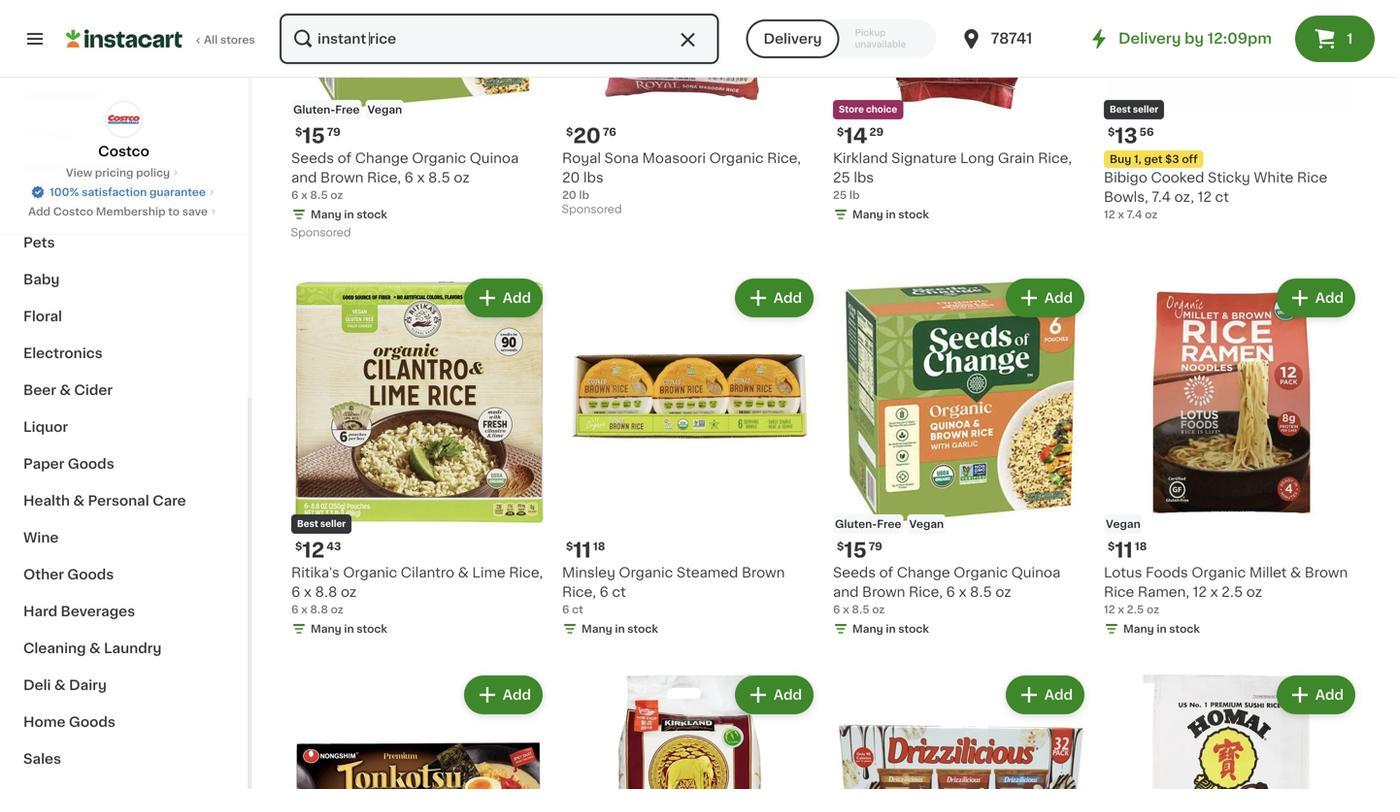 Task type: describe. For each thing, give the bounding box(es) containing it.
1 vertical spatial 2.5
[[1127, 604, 1144, 615]]

1 horizontal spatial change
[[897, 566, 950, 580]]

view
[[66, 168, 92, 178]]

organic inside minsley organic steamed brown rice, 6 ct 6 ct
[[619, 566, 673, 580]]

76
[[603, 127, 616, 137]]

lb for 20
[[579, 190, 589, 200]]

all stores link
[[66, 12, 256, 66]]

household link
[[12, 77, 236, 114]]

snacks & candy
[[23, 199, 138, 213]]

1,
[[1134, 154, 1142, 164]]

$ 13 56
[[1108, 126, 1154, 146]]

0 horizontal spatial $ 15 79
[[295, 126, 341, 146]]

sales
[[23, 753, 61, 766]]

13
[[1115, 126, 1138, 146]]

1 vertical spatial 79
[[869, 541, 883, 552]]

other goods link
[[12, 556, 236, 593]]

100%
[[50, 187, 79, 198]]

guarantee
[[149, 187, 206, 198]]

other goods
[[23, 568, 114, 582]]

view pricing policy link
[[66, 165, 182, 181]]

meat
[[23, 162, 59, 176]]

organic inside ritika's organic cilantro & lime rice, 6 x 8.8 oz 6 x 8.8 oz
[[343, 566, 397, 580]]

care
[[153, 494, 186, 508]]

organic inside lotus foods organic millet & brown rice ramen, 12 x 2.5 oz 12 x 2.5 oz
[[1192, 566, 1246, 580]]

bowls,
[[1104, 190, 1149, 204]]

delivery button
[[746, 19, 840, 58]]

cleaning & laundry link
[[12, 630, 236, 667]]

18 for lotus
[[1135, 541, 1147, 552]]

membership
[[96, 206, 166, 217]]

1 vertical spatial and
[[833, 585, 859, 599]]

seller for ritika's organic cilantro & lime rice, 6 x 8.8 oz
[[320, 520, 346, 529]]

best seller for bibigo cooked sticky white rice bowls, 7.4 oz, 12 ct
[[1110, 105, 1159, 114]]

29
[[870, 127, 884, 137]]

beer & cider link
[[12, 372, 236, 409]]

1 horizontal spatial gluten-
[[835, 519, 877, 530]]

delivery by 12:09pm link
[[1088, 27, 1272, 50]]

cleaning & laundry
[[23, 642, 162, 655]]

0 vertical spatial 8.8
[[315, 585, 337, 599]]

choice
[[866, 105, 898, 114]]

best for ritika's organic cilantro & lime rice, 6 x 8.8 oz
[[297, 520, 318, 529]]

0 vertical spatial costco
[[98, 145, 149, 158]]

deli & dairy
[[23, 679, 107, 692]]

1 horizontal spatial ct
[[612, 585, 626, 599]]

lotus
[[1104, 566, 1142, 580]]

1 vertical spatial quinoa
[[1012, 566, 1061, 580]]

1 vertical spatial seeds
[[833, 566, 876, 580]]

personal
[[88, 494, 149, 508]]

home
[[23, 716, 66, 729]]

seafood
[[77, 162, 136, 176]]

beverages
[[61, 605, 135, 619]]

1 vertical spatial 20
[[562, 171, 580, 184]]

$3
[[1165, 154, 1180, 164]]

& inside lotus foods organic millet & brown rice ramen, 12 x 2.5 oz 12 x 2.5 oz
[[1291, 566, 1301, 580]]

meat & seafood
[[23, 162, 136, 176]]

candy
[[92, 199, 138, 213]]

liquor link
[[12, 409, 236, 446]]

get
[[1144, 154, 1163, 164]]

ritika's
[[291, 566, 340, 580]]

wine link
[[12, 520, 236, 556]]

view pricing policy
[[66, 168, 170, 178]]

paper goods link
[[12, 446, 236, 483]]

health & personal care link
[[12, 483, 236, 520]]

0 vertical spatial 2.5
[[1222, 585, 1243, 599]]

$ inside $ 20 76
[[566, 127, 573, 137]]

0 vertical spatial gluten-
[[293, 104, 335, 115]]

100% satisfaction guarantee
[[50, 187, 206, 198]]

18 for minsley
[[593, 541, 605, 552]]

bakery
[[23, 125, 72, 139]]

& for dairy
[[54, 679, 66, 692]]

best seller for ritika's organic cilantro & lime rice, 6 x 8.8 oz
[[297, 520, 346, 529]]

minsley
[[562, 566, 616, 580]]

satisfaction
[[82, 187, 147, 198]]

1 horizontal spatial vegan
[[909, 519, 944, 530]]

lotus foods organic millet & brown rice ramen, 12 x 2.5 oz 12 x 2.5 oz
[[1104, 566, 1348, 615]]

0 vertical spatial 20
[[573, 126, 601, 146]]

2 25 from the top
[[833, 190, 847, 200]]

moasoori
[[642, 151, 706, 165]]

& for candy
[[77, 199, 89, 213]]

add costco membership to save link
[[28, 204, 219, 219]]

minsley organic steamed brown rice, 6 ct 6 ct
[[562, 566, 785, 615]]

store
[[839, 105, 864, 114]]

off
[[1182, 154, 1198, 164]]

$ 14 29
[[837, 126, 884, 146]]

product group containing 20
[[562, 0, 818, 220]]

$ 12 43
[[295, 540, 341, 561]]

instacart logo image
[[66, 27, 183, 50]]

bakery link
[[12, 114, 236, 151]]

sponsored badge image for 15
[[291, 228, 350, 239]]

rice inside lotus foods organic millet & brown rice ramen, 12 x 2.5 oz 12 x 2.5 oz
[[1104, 585, 1135, 599]]

add costco membership to save
[[28, 206, 208, 217]]

buy
[[1110, 154, 1132, 164]]

78741 button
[[960, 12, 1077, 66]]

Search field
[[280, 14, 719, 64]]

cooked
[[1151, 171, 1205, 184]]

bibigo cooked sticky white rice bowls, 7.4 oz, 12 ct 12 x 7.4 oz
[[1104, 171, 1328, 220]]

long
[[960, 151, 995, 165]]

12 inside product group
[[302, 540, 325, 561]]

delivery for delivery
[[764, 32, 822, 46]]

royal sona moasoori organic rice, 20 lbs 20 lb
[[562, 151, 801, 200]]

0 horizontal spatial quinoa
[[470, 151, 519, 165]]

ramen,
[[1138, 585, 1190, 599]]

ritika's organic cilantro & lime rice, 6 x 8.8 oz 6 x 8.8 oz
[[291, 566, 543, 615]]

1 horizontal spatial $ 15 79
[[837, 540, 883, 561]]

& for cider
[[60, 384, 71, 397]]

store choice
[[839, 105, 898, 114]]

hard beverages link
[[12, 593, 236, 630]]

12 down bowls,
[[1104, 209, 1115, 220]]

goods for paper goods
[[68, 457, 114, 471]]

2 horizontal spatial vegan
[[1106, 519, 1141, 530]]

lbs for 25
[[854, 171, 874, 184]]

royal
[[562, 151, 601, 165]]

1
[[1347, 32, 1353, 46]]

buy 1, get $3 off
[[1110, 154, 1198, 164]]

0 vertical spatial 79
[[327, 127, 341, 137]]

11 for minsley
[[573, 540, 591, 561]]

$ inside $ 14 29
[[837, 127, 844, 137]]

12 down lotus
[[1104, 604, 1115, 615]]

best for bibigo cooked sticky white rice bowls, 7.4 oz, 12 ct
[[1110, 105, 1131, 114]]

home goods link
[[12, 704, 236, 741]]

$ inside $ 12 43
[[295, 541, 302, 552]]

43
[[326, 541, 341, 552]]

dairy
[[69, 679, 107, 692]]

0 vertical spatial 7.4
[[1152, 190, 1171, 204]]

grain
[[998, 151, 1035, 165]]

health
[[23, 494, 70, 508]]

1 horizontal spatial gluten-free vegan
[[835, 519, 944, 530]]



Task type: vqa. For each thing, say whether or not it's contained in the screenshot.
INSTACART LOGO
yes



Task type: locate. For each thing, give the bounding box(es) containing it.
hard
[[23, 605, 57, 619]]

1 horizontal spatial sponsored badge image
[[562, 204, 621, 215]]

signature
[[892, 151, 957, 165]]

free
[[335, 104, 360, 115], [877, 519, 902, 530]]

millet
[[1250, 566, 1287, 580]]

beer & cider
[[23, 384, 113, 397]]

baby
[[23, 273, 60, 286]]

11 up lotus
[[1115, 540, 1133, 561]]

best inside product group
[[297, 520, 318, 529]]

0 vertical spatial change
[[355, 151, 409, 165]]

0 horizontal spatial and
[[291, 171, 317, 184]]

$ 20 76
[[566, 126, 616, 146]]

lb down royal
[[579, 190, 589, 200]]

1 vertical spatial gluten-
[[835, 519, 877, 530]]

electronics
[[23, 347, 103, 360]]

& for personal
[[73, 494, 85, 508]]

7.4 down bowls,
[[1127, 209, 1143, 220]]

1 vertical spatial ct
[[612, 585, 626, 599]]

15
[[302, 126, 325, 146], [844, 540, 867, 561]]

& down the beverages
[[89, 642, 101, 655]]

0 horizontal spatial seeds
[[291, 151, 334, 165]]

1 horizontal spatial and
[[833, 585, 859, 599]]

1 vertical spatial free
[[877, 519, 902, 530]]

1 horizontal spatial lbs
[[854, 171, 874, 184]]

1 vertical spatial 7.4
[[1127, 209, 1143, 220]]

1 horizontal spatial free
[[877, 519, 902, 530]]

best up 13
[[1110, 105, 1131, 114]]

sticky
[[1208, 171, 1251, 184]]

& right health at the bottom left of the page
[[73, 494, 85, 508]]

1 vertical spatial best seller
[[297, 520, 346, 529]]

baby link
[[12, 261, 236, 298]]

0 horizontal spatial ct
[[572, 604, 583, 615]]

other
[[23, 568, 64, 582]]

quinoa
[[470, 151, 519, 165], [1012, 566, 1061, 580]]

and
[[291, 171, 317, 184], [833, 585, 859, 599]]

78741
[[991, 32, 1033, 46]]

18 up minsley
[[593, 541, 605, 552]]

goods for other goods
[[67, 568, 114, 582]]

$ 11 18 for lotus
[[1108, 540, 1147, 561]]

laundry
[[104, 642, 162, 655]]

0 horizontal spatial change
[[355, 151, 409, 165]]

rice, inside royal sona moasoori organic rice, 20 lbs 20 lb
[[767, 151, 801, 165]]

1 horizontal spatial 11
[[1115, 540, 1133, 561]]

11 up minsley
[[573, 540, 591, 561]]

sales link
[[12, 741, 236, 778]]

18 up lotus
[[1135, 541, 1147, 552]]

$ 15 79
[[295, 126, 341, 146], [837, 540, 883, 561]]

product group
[[291, 0, 547, 244], [562, 0, 818, 220], [291, 275, 547, 641], [562, 275, 818, 641], [833, 275, 1089, 641], [1104, 275, 1359, 641], [291, 672, 547, 789], [562, 672, 818, 789], [833, 672, 1089, 789], [1104, 672, 1359, 789]]

seller for bibigo cooked sticky white rice bowls, 7.4 oz, 12 ct
[[1133, 105, 1159, 114]]

lbs inside royal sona moasoori organic rice, 20 lbs 20 lb
[[584, 171, 604, 184]]

& right deli
[[54, 679, 66, 692]]

2 11 from the left
[[1115, 540, 1133, 561]]

0 horizontal spatial 7.4
[[1127, 209, 1143, 220]]

to
[[168, 206, 180, 217]]

goods up the beverages
[[67, 568, 114, 582]]

brown inside lotus foods organic millet & brown rice ramen, 12 x 2.5 oz 12 x 2.5 oz
[[1305, 566, 1348, 580]]

1 horizontal spatial seeds
[[833, 566, 876, 580]]

& inside 'link'
[[77, 199, 89, 213]]

0 vertical spatial 25
[[833, 171, 850, 184]]

delivery inside button
[[764, 32, 822, 46]]

hard beverages
[[23, 605, 135, 619]]

of
[[338, 151, 352, 165], [879, 566, 894, 580]]

1 vertical spatial seller
[[320, 520, 346, 529]]

0 horizontal spatial rice
[[1104, 585, 1135, 599]]

cilantro
[[401, 566, 454, 580]]

kirkland
[[833, 151, 888, 165]]

lbs for 20
[[584, 171, 604, 184]]

lb
[[579, 190, 589, 200], [850, 190, 860, 200]]

steamed
[[677, 566, 738, 580]]

in
[[344, 209, 354, 220], [886, 209, 896, 220], [344, 624, 354, 634], [615, 624, 625, 634], [886, 624, 896, 634], [1157, 624, 1167, 634]]

paper goods
[[23, 457, 114, 471]]

2 lb from the left
[[850, 190, 860, 200]]

1 lbs from the left
[[584, 171, 604, 184]]

rice, inside minsley organic steamed brown rice, 6 ct 6 ct
[[562, 585, 596, 599]]

lb inside royal sona moasoori organic rice, 20 lbs 20 lb
[[579, 190, 589, 200]]

seeds
[[291, 151, 334, 165], [833, 566, 876, 580]]

& inside ritika's organic cilantro & lime rice, 6 x 8.8 oz 6 x 8.8 oz
[[458, 566, 469, 580]]

0 horizontal spatial vegan
[[368, 104, 402, 115]]

12 right ramen,
[[1193, 585, 1207, 599]]

x inside bibigo cooked sticky white rice bowls, 7.4 oz, 12 ct 12 x 7.4 oz
[[1118, 209, 1124, 220]]

0 horizontal spatial 15
[[302, 126, 325, 146]]

1 horizontal spatial of
[[879, 566, 894, 580]]

sponsored badge image for 20
[[562, 204, 621, 215]]

organic
[[412, 151, 466, 165], [709, 151, 764, 165], [343, 566, 397, 580], [619, 566, 673, 580], [954, 566, 1008, 580], [1192, 566, 1246, 580]]

12 right oz,
[[1198, 190, 1212, 204]]

costco up the 'view pricing policy' link
[[98, 145, 149, 158]]

1 11 from the left
[[573, 540, 591, 561]]

1 horizontal spatial best
[[1110, 105, 1131, 114]]

0 horizontal spatial seeds of change organic quinoa and brown rice, 6 x 8.5 oz 6 x 8.5 oz
[[291, 151, 519, 200]]

12:09pm
[[1208, 32, 1272, 46]]

0 horizontal spatial $ 11 18
[[566, 540, 605, 561]]

0 vertical spatial seeds
[[291, 151, 334, 165]]

health & personal care
[[23, 494, 186, 508]]

oz,
[[1175, 190, 1194, 204]]

& down 100%
[[77, 199, 89, 213]]

0 vertical spatial 15
[[302, 126, 325, 146]]

0 vertical spatial sponsored badge image
[[562, 204, 621, 215]]

& right the millet
[[1291, 566, 1301, 580]]

ct
[[1215, 190, 1229, 204], [612, 585, 626, 599], [572, 604, 583, 615]]

lbs down royal
[[584, 171, 604, 184]]

1 horizontal spatial 7.4
[[1152, 190, 1171, 204]]

11
[[573, 540, 591, 561], [1115, 540, 1133, 561]]

lb for 25
[[850, 190, 860, 200]]

2 vertical spatial ct
[[572, 604, 583, 615]]

lbs
[[584, 171, 604, 184], [854, 171, 874, 184]]

0 vertical spatial best
[[1110, 105, 1131, 114]]

ct inside bibigo cooked sticky white rice bowls, 7.4 oz, 12 ct 12 x 7.4 oz
[[1215, 190, 1229, 204]]

rice down lotus
[[1104, 585, 1135, 599]]

7.4
[[1152, 190, 1171, 204], [1127, 209, 1143, 220]]

& for seafood
[[63, 162, 74, 176]]

1 vertical spatial rice
[[1104, 585, 1135, 599]]

stock
[[357, 209, 387, 220], [898, 209, 929, 220], [357, 624, 387, 634], [628, 624, 658, 634], [898, 624, 929, 634], [1169, 624, 1200, 634]]

100% satisfaction guarantee button
[[30, 181, 217, 200]]

home goods
[[23, 716, 115, 729]]

2 $ 11 18 from the left
[[1108, 540, 1147, 561]]

1 lb from the left
[[579, 190, 589, 200]]

1 horizontal spatial delivery
[[1119, 32, 1181, 46]]

1 horizontal spatial seller
[[1133, 105, 1159, 114]]

costco logo image
[[105, 101, 142, 138]]

lb inside the kirkland signature long grain rice, 25 lbs 25 lb
[[850, 190, 860, 200]]

best seller
[[1110, 105, 1159, 114], [297, 520, 346, 529]]

12 left '43'
[[302, 540, 325, 561]]

costco down 100%
[[53, 206, 93, 217]]

1 horizontal spatial costco
[[98, 145, 149, 158]]

1 vertical spatial seeds of change organic quinoa and brown rice, 6 x 8.5 oz 6 x 8.5 oz
[[833, 566, 1061, 615]]

12
[[1198, 190, 1212, 204], [1104, 209, 1115, 220], [302, 540, 325, 561], [1193, 585, 1207, 599], [1104, 604, 1115, 615]]

many in stock
[[311, 209, 387, 220], [853, 209, 929, 220], [311, 624, 387, 634], [582, 624, 658, 634], [853, 624, 929, 634], [1124, 624, 1200, 634]]

0 vertical spatial seller
[[1133, 105, 1159, 114]]

white
[[1254, 171, 1294, 184]]

1 horizontal spatial 2.5
[[1222, 585, 1243, 599]]

0 horizontal spatial gluten-
[[293, 104, 335, 115]]

goods for home goods
[[69, 716, 115, 729]]

1 25 from the top
[[833, 171, 850, 184]]

1 18 from the left
[[593, 541, 605, 552]]

None search field
[[278, 12, 721, 66]]

rice, inside ritika's organic cilantro & lime rice, 6 x 8.8 oz 6 x 8.8 oz
[[509, 566, 543, 580]]

2 vertical spatial 20
[[562, 190, 577, 200]]

lbs inside the kirkland signature long grain rice, 25 lbs 25 lb
[[854, 171, 874, 184]]

0 horizontal spatial sponsored badge image
[[291, 228, 350, 239]]

0 horizontal spatial best seller
[[297, 520, 346, 529]]

lbs down kirkland
[[854, 171, 874, 184]]

brown inside minsley organic steamed brown rice, 6 ct 6 ct
[[742, 566, 785, 580]]

$ inside $ 13 56
[[1108, 127, 1115, 137]]

0 vertical spatial gluten-free vegan
[[293, 104, 402, 115]]

foods
[[1146, 566, 1188, 580]]

1 vertical spatial sponsored badge image
[[291, 228, 350, 239]]

service type group
[[746, 19, 937, 58]]

0 horizontal spatial costco
[[53, 206, 93, 217]]

all stores
[[204, 34, 255, 45]]

0 horizontal spatial free
[[335, 104, 360, 115]]

organic inside royal sona moasoori organic rice, 20 lbs 20 lb
[[709, 151, 764, 165]]

goods up health & personal care
[[68, 457, 114, 471]]

change
[[355, 151, 409, 165], [897, 566, 950, 580]]

1 button
[[1295, 16, 1375, 62]]

0 horizontal spatial gluten-free vegan
[[293, 104, 402, 115]]

deli & dairy link
[[12, 667, 236, 704]]

gluten-free vegan
[[293, 104, 402, 115], [835, 519, 944, 530]]

save
[[182, 206, 208, 217]]

$ 11 18 for minsley
[[566, 540, 605, 561]]

add
[[28, 206, 51, 217], [503, 291, 531, 305], [774, 291, 802, 305], [1045, 291, 1073, 305], [1316, 291, 1344, 305], [503, 688, 531, 702], [774, 688, 802, 702], [1045, 688, 1073, 702], [1316, 688, 1344, 702]]

1 vertical spatial best
[[297, 520, 318, 529]]

$ 11 18 up minsley
[[566, 540, 605, 561]]

& left lime
[[458, 566, 469, 580]]

$ 11 18 up lotus
[[1108, 540, 1147, 561]]

product group containing 12
[[291, 275, 547, 641]]

0 horizontal spatial delivery
[[764, 32, 822, 46]]

all
[[204, 34, 218, 45]]

seller
[[1133, 105, 1159, 114], [320, 520, 346, 529]]

25
[[833, 171, 850, 184], [833, 190, 847, 200]]

0 horizontal spatial best
[[297, 520, 318, 529]]

0 vertical spatial goods
[[68, 457, 114, 471]]

1 vertical spatial goods
[[67, 568, 114, 582]]

1 horizontal spatial 18
[[1135, 541, 1147, 552]]

1 vertical spatial 15
[[844, 540, 867, 561]]

goods
[[68, 457, 114, 471], [67, 568, 114, 582], [69, 716, 115, 729]]

0 horizontal spatial 2.5
[[1127, 604, 1144, 615]]

seller inside product group
[[320, 520, 346, 529]]

2 18 from the left
[[1135, 541, 1147, 552]]

snacks & candy link
[[12, 187, 236, 224]]

0 vertical spatial quinoa
[[470, 151, 519, 165]]

8.5
[[428, 171, 450, 184], [310, 190, 328, 200], [970, 585, 992, 599], [852, 604, 870, 615]]

brown
[[320, 171, 364, 184], [742, 566, 785, 580], [1305, 566, 1348, 580], [862, 585, 905, 599]]

lb down kirkland
[[850, 190, 860, 200]]

lime
[[472, 566, 506, 580]]

sponsored badge image
[[562, 204, 621, 215], [291, 228, 350, 239]]

1 vertical spatial 25
[[833, 190, 847, 200]]

1 vertical spatial gluten-free vegan
[[835, 519, 944, 530]]

& for laundry
[[89, 642, 101, 655]]

paper
[[23, 457, 64, 471]]

1 $ 11 18 from the left
[[566, 540, 605, 561]]

quinoa left lotus
[[1012, 566, 1061, 580]]

1 vertical spatial costco
[[53, 206, 93, 217]]

1 horizontal spatial 79
[[869, 541, 883, 552]]

rice, inside the kirkland signature long grain rice, 25 lbs 25 lb
[[1038, 151, 1072, 165]]

0 vertical spatial free
[[335, 104, 360, 115]]

& right beer
[[60, 384, 71, 397]]

2 lbs from the left
[[854, 171, 874, 184]]

seller up '43'
[[320, 520, 346, 529]]

1 horizontal spatial seeds of change organic quinoa and brown rice, 6 x 8.5 oz 6 x 8.5 oz
[[833, 566, 1061, 615]]

best up $ 12 43
[[297, 520, 318, 529]]

0 vertical spatial best seller
[[1110, 105, 1159, 114]]

household
[[23, 88, 100, 102]]

2.5 down ramen,
[[1127, 604, 1144, 615]]

& up 100%
[[63, 162, 74, 176]]

rice right white
[[1297, 171, 1328, 184]]

1 horizontal spatial lb
[[850, 190, 860, 200]]

by
[[1185, 32, 1204, 46]]

0 vertical spatial seeds of change organic quinoa and brown rice, 6 x 8.5 oz 6 x 8.5 oz
[[291, 151, 519, 200]]

1 horizontal spatial quinoa
[[1012, 566, 1061, 580]]

quinoa left royal
[[470, 151, 519, 165]]

many
[[311, 209, 342, 220], [853, 209, 883, 220], [311, 624, 342, 634], [582, 624, 612, 634], [853, 624, 883, 634], [1124, 624, 1154, 634]]

0 horizontal spatial lbs
[[584, 171, 604, 184]]

1 vertical spatial of
[[879, 566, 894, 580]]

0 vertical spatial $ 15 79
[[295, 126, 341, 146]]

2.5 right ramen,
[[1222, 585, 1243, 599]]

deli
[[23, 679, 51, 692]]

rice inside bibigo cooked sticky white rice bowls, 7.4 oz, 12 ct 12 x 7.4 oz
[[1297, 171, 1328, 184]]

7.4 left oz,
[[1152, 190, 1171, 204]]

2 vertical spatial goods
[[69, 716, 115, 729]]

many in stock inside product group
[[311, 624, 387, 634]]

oz inside bibigo cooked sticky white rice bowls, 7.4 oz, 12 ct 12 x 7.4 oz
[[1145, 209, 1158, 220]]

1 horizontal spatial $ 11 18
[[1108, 540, 1147, 561]]

cleaning
[[23, 642, 86, 655]]

goods down dairy at the left bottom
[[69, 716, 115, 729]]

1 vertical spatial change
[[897, 566, 950, 580]]

0 vertical spatial of
[[338, 151, 352, 165]]

delivery by 12:09pm
[[1119, 32, 1272, 46]]

1 vertical spatial 8.8
[[310, 604, 328, 615]]

11 for lotus
[[1115, 540, 1133, 561]]

0 horizontal spatial 79
[[327, 127, 341, 137]]

liquor
[[23, 420, 68, 434]]

0 vertical spatial rice
[[1297, 171, 1328, 184]]

1 horizontal spatial best seller
[[1110, 105, 1159, 114]]

add inside product group
[[503, 291, 531, 305]]

1 horizontal spatial rice
[[1297, 171, 1328, 184]]

beer
[[23, 384, 56, 397]]

seller up 56
[[1133, 105, 1159, 114]]

1 horizontal spatial 15
[[844, 540, 867, 561]]

best seller up '43'
[[297, 520, 346, 529]]

delivery for delivery by 12:09pm
[[1119, 32, 1181, 46]]

2 horizontal spatial ct
[[1215, 190, 1229, 204]]

pets
[[23, 236, 55, 250]]

best seller up 56
[[1110, 105, 1159, 114]]



